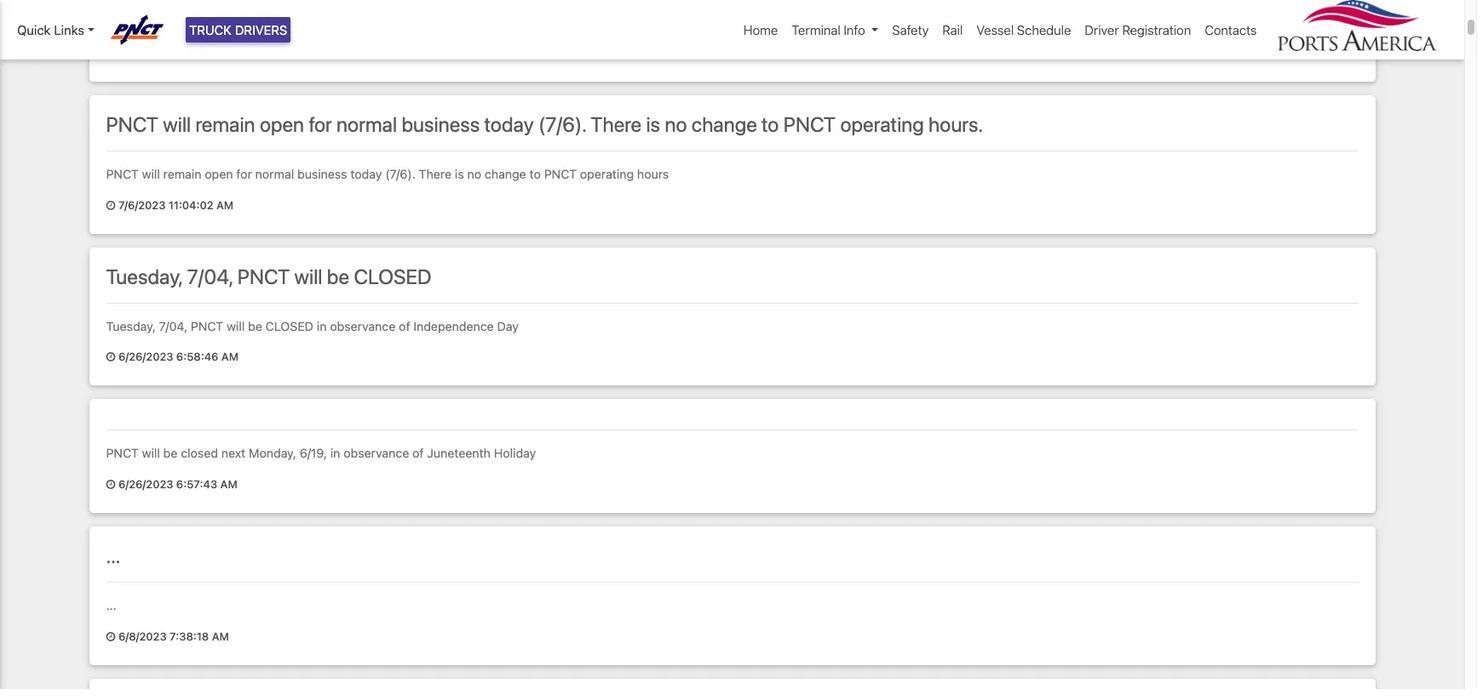 Task type: vqa. For each thing, say whether or not it's contained in the screenshot.
THESE
no



Task type: locate. For each thing, give the bounding box(es) containing it.
remain
[[196, 113, 255, 136], [163, 167, 201, 181]]

1 vertical spatial (7/6).
[[385, 167, 416, 181]]

1 vertical spatial 7/04,
[[159, 319, 187, 334]]

0 vertical spatial 7/04,
[[187, 265, 233, 289]]

2 vertical spatial for
[[236, 167, 252, 181]]

0 vertical spatial today
[[484, 113, 534, 136]]

1 vertical spatial closed
[[354, 265, 431, 289]]

6/26/2023 left 6:57:43
[[118, 479, 173, 491]]

tuesday, down 7/6/2023 at the left top of page
[[106, 265, 182, 289]]

monday,
[[106, 15, 154, 29], [249, 447, 296, 461]]

tuesday, 7/04, pnct will be closed in observance of independence day
[[106, 319, 519, 334]]

1 vertical spatial business
[[297, 167, 347, 181]]

remain down 6:54:36
[[196, 113, 255, 136]]

0 horizontal spatial normal
[[255, 167, 294, 181]]

monday, up 8/28/2023
[[106, 15, 154, 29]]

open for pnct will remain open for normal business today (7/6).  there is no change to pnct operating hours
[[205, 167, 233, 181]]

0 vertical spatial no
[[665, 113, 687, 136]]

am right 7:38:18
[[212, 631, 229, 644]]

1 vertical spatial to
[[530, 167, 541, 181]]

1 horizontal spatial open
[[260, 113, 304, 136]]

business
[[402, 113, 480, 136], [297, 167, 347, 181]]

0 horizontal spatial (7/6).
[[385, 167, 416, 181]]

0 horizontal spatial in
[[317, 319, 327, 334]]

1 horizontal spatial to
[[762, 113, 779, 136]]

1 ... from the top
[[106, 544, 120, 568]]

truck drivers link
[[186, 17, 291, 43]]

1 vertical spatial observance
[[344, 447, 409, 461]]

1 vertical spatial in
[[330, 447, 340, 461]]

7/04, for tuesday, 7/04, pnct will be closed
[[187, 265, 233, 289]]

no for hours.
[[665, 113, 687, 136]]

of left juneteenth
[[412, 447, 424, 461]]

7/04, up 6/26/2023 6:58:46 am in the left of the page
[[159, 319, 187, 334]]

...
[[106, 544, 120, 568], [106, 599, 117, 613]]

0 horizontal spatial there
[[419, 167, 452, 181]]

holiday
[[494, 447, 536, 461]]

vessel schedule link
[[970, 14, 1078, 46]]

operating
[[840, 113, 924, 136], [580, 167, 634, 181]]

1 vertical spatial open
[[205, 167, 233, 181]]

closed for tuesday, 7/04, pnct will be closed
[[354, 265, 431, 289]]

6/26/2023 6:58:46 am
[[115, 351, 238, 364]]

(7/6). for hours.
[[538, 113, 586, 136]]

1 vertical spatial ...
[[106, 599, 117, 613]]

independence
[[413, 319, 494, 334]]

1 horizontal spatial today
[[484, 113, 534, 136]]

6/26/2023 right clock o icon
[[118, 351, 173, 364]]

6/26/2023 for 6:57:43
[[118, 479, 173, 491]]

1 vertical spatial operating
[[580, 167, 634, 181]]

am down truck drivers link
[[221, 47, 238, 60]]

1 vertical spatial today
[[350, 167, 382, 181]]

tuesday, up clock o icon
[[106, 319, 156, 334]]

closed left labor
[[265, 15, 312, 29]]

2 tuesday, from the top
[[106, 319, 156, 334]]

driver
[[1085, 22, 1119, 37]]

6/26/2023
[[118, 351, 173, 364], [118, 479, 173, 491]]

pnct
[[190, 15, 222, 29], [106, 113, 158, 136], [783, 113, 836, 136], [106, 167, 139, 181], [544, 167, 577, 181], [237, 265, 290, 289], [191, 319, 223, 334], [106, 447, 139, 461]]

0 vertical spatial is
[[646, 113, 660, 136]]

am right 11:04:02
[[216, 199, 234, 212]]

is
[[646, 113, 660, 136], [455, 167, 464, 181]]

1 vertical spatial change
[[485, 167, 526, 181]]

0 vertical spatial normal
[[337, 113, 397, 136]]

vessel schedule
[[976, 22, 1071, 37]]

pnct will be closed next monday, 6/19, in observance of juneteenth holiday
[[106, 447, 536, 461]]

0 horizontal spatial business
[[297, 167, 347, 181]]

0 horizontal spatial of
[[399, 319, 410, 334]]

0 horizontal spatial change
[[485, 167, 526, 181]]

1 vertical spatial for
[[309, 113, 332, 136]]

1 horizontal spatial no
[[665, 113, 687, 136]]

for
[[316, 15, 331, 29], [309, 113, 332, 136], [236, 167, 252, 181]]

0 vertical spatial in
[[317, 319, 327, 334]]

0 vertical spatial observance
[[330, 319, 396, 334]]

contacts link
[[1198, 14, 1264, 46]]

0 horizontal spatial to
[[530, 167, 541, 181]]

1 horizontal spatial is
[[646, 113, 660, 136]]

be right truck
[[247, 15, 261, 29]]

0 vertical spatial 6/26/2023
[[118, 351, 173, 364]]

0 vertical spatial closed
[[265, 15, 312, 29]]

am right 6:58:46 on the left bottom
[[221, 351, 238, 364]]

am down next in the bottom of the page
[[220, 479, 237, 491]]

be down tuesday, 7/04, pnct will be closed
[[248, 319, 262, 334]]

1 vertical spatial clock o image
[[106, 480, 115, 491]]

rail
[[942, 22, 963, 37]]

terminal info link
[[785, 14, 885, 46]]

observance
[[330, 319, 396, 334], [344, 447, 409, 461]]

1 horizontal spatial business
[[402, 113, 480, 136]]

0 horizontal spatial is
[[455, 167, 464, 181]]

tuesday,
[[106, 265, 182, 289], [106, 319, 156, 334]]

pnct will remain open for normal business today (7/6).  there is no change to pnct operating hours.
[[106, 113, 983, 136]]

1 vertical spatial normal
[[255, 167, 294, 181]]

will
[[226, 15, 244, 29], [163, 113, 191, 136], [142, 167, 160, 181], [294, 265, 322, 289], [227, 319, 245, 334], [142, 447, 160, 461]]

in down tuesday, 7/04, pnct will be closed
[[317, 319, 327, 334]]

tuesday, 7/04, pnct will be closed
[[106, 265, 431, 289]]

0 horizontal spatial today
[[350, 167, 382, 181]]

1 6/26/2023 from the top
[[118, 351, 173, 364]]

closed for monday, 9/04, pnct will be closed for labor day
[[265, 15, 312, 29]]

day
[[370, 15, 392, 29], [497, 319, 519, 334]]

change
[[691, 113, 757, 136], [485, 167, 526, 181]]

1 vertical spatial tuesday,
[[106, 319, 156, 334]]

1 vertical spatial remain
[[163, 167, 201, 181]]

quick links
[[17, 22, 84, 37]]

(7/6). for hours
[[385, 167, 416, 181]]

am for tuesday, 7/04, pnct will be closed
[[221, 351, 238, 364]]

0 vertical spatial (7/6).
[[538, 113, 586, 136]]

7/04, down 11:04:02
[[187, 265, 233, 289]]

am for ...
[[212, 631, 229, 644]]

terminal info
[[792, 22, 865, 37]]

0 horizontal spatial operating
[[580, 167, 634, 181]]

remain up 7/6/2023 11:04:02 am
[[163, 167, 201, 181]]

1 vertical spatial no
[[467, 167, 481, 181]]

1 horizontal spatial change
[[691, 113, 757, 136]]

normal
[[337, 113, 397, 136], [255, 167, 294, 181]]

0 vertical spatial business
[[402, 113, 480, 136]]

0 vertical spatial open
[[260, 113, 304, 136]]

2 clock o image from the top
[[106, 480, 115, 491]]

no
[[665, 113, 687, 136], [467, 167, 481, 181]]

vessel
[[976, 22, 1014, 37]]

day right labor
[[370, 15, 392, 29]]

1 vertical spatial day
[[497, 319, 519, 334]]

today for pnct will remain open for normal business today (7/6).  there is no change to pnct operating hours
[[350, 167, 382, 181]]

1 horizontal spatial operating
[[840, 113, 924, 136]]

1 vertical spatial 6/26/2023
[[118, 479, 173, 491]]

monday, right next in the bottom of the page
[[249, 447, 296, 461]]

0 vertical spatial there
[[590, 113, 642, 136]]

1 horizontal spatial normal
[[337, 113, 397, 136]]

0 vertical spatial day
[[370, 15, 392, 29]]

(7/6).
[[538, 113, 586, 136], [385, 167, 416, 181]]

2 6/26/2023 from the top
[[118, 479, 173, 491]]

is for hours.
[[646, 113, 660, 136]]

1 horizontal spatial day
[[497, 319, 519, 334]]

there for hours
[[419, 167, 452, 181]]

0 vertical spatial tuesday,
[[106, 265, 182, 289]]

0 vertical spatial for
[[316, 15, 331, 29]]

open for pnct will remain open for normal business today (7/6).  there is no change to pnct operating hours.
[[260, 113, 304, 136]]

closed
[[265, 15, 312, 29], [354, 265, 431, 289], [265, 319, 313, 334]]

1 vertical spatial there
[[419, 167, 452, 181]]

0 vertical spatial to
[[762, 113, 779, 136]]

1 vertical spatial monday,
[[249, 447, 296, 461]]

am
[[221, 47, 238, 60], [216, 199, 234, 212], [221, 351, 238, 364], [220, 479, 237, 491], [212, 631, 229, 644]]

3 clock o image from the top
[[106, 633, 115, 643]]

0 horizontal spatial open
[[205, 167, 233, 181]]

1 vertical spatial is
[[455, 167, 464, 181]]

business for pnct will remain open for normal business today (7/6).  there is no change to pnct operating hours
[[297, 167, 347, 181]]

operating left hours
[[580, 167, 634, 181]]

monday, 9/04, pnct will be closed for labor day
[[106, 15, 392, 29]]

1 horizontal spatial of
[[412, 447, 424, 461]]

be up tuesday, 7/04, pnct will be closed in observance of independence day
[[327, 265, 349, 289]]

7/04,
[[187, 265, 233, 289], [159, 319, 187, 334]]

open
[[260, 113, 304, 136], [205, 167, 233, 181]]

tuesday, for tuesday, 7/04, pnct will be closed
[[106, 265, 182, 289]]

normal for pnct will remain open for normal business today (7/6).  there is no change to pnct operating hours.
[[337, 113, 397, 136]]

clock o image
[[106, 201, 115, 212], [106, 480, 115, 491], [106, 633, 115, 643]]

of left independence
[[399, 319, 410, 334]]

for for pnct will remain open for normal business today (7/6).  there is no change to pnct operating hours.
[[309, 113, 332, 136]]

2 ... from the top
[[106, 599, 117, 613]]

0 horizontal spatial monday,
[[106, 15, 154, 29]]

clock o image for ...
[[106, 633, 115, 643]]

6/8/2023
[[118, 631, 167, 644]]

0 vertical spatial of
[[399, 319, 410, 334]]

there
[[590, 113, 642, 136], [419, 167, 452, 181]]

0 vertical spatial change
[[691, 113, 757, 136]]

1 clock o image from the top
[[106, 201, 115, 212]]

0 horizontal spatial no
[[467, 167, 481, 181]]

0 vertical spatial operating
[[840, 113, 924, 136]]

operating for hours
[[580, 167, 634, 181]]

0 vertical spatial monday,
[[106, 15, 154, 29]]

home link
[[737, 14, 785, 46]]

day right independence
[[497, 319, 519, 334]]

remain for pnct will remain open for normal business today (7/6).  there is no change to pnct operating hours
[[163, 167, 201, 181]]

1 tuesday, from the top
[[106, 265, 182, 289]]

8/28/2023 6:54:36 am
[[115, 47, 238, 60]]

in
[[317, 319, 327, 334], [330, 447, 340, 461]]

quick links link
[[17, 20, 94, 40]]

1 horizontal spatial (7/6).
[[538, 113, 586, 136]]

0 vertical spatial ...
[[106, 544, 120, 568]]

operating left hours.
[[840, 113, 924, 136]]

2 vertical spatial closed
[[265, 319, 313, 334]]

6/19,
[[300, 447, 327, 461]]

closed down tuesday, 7/04, pnct will be closed
[[265, 319, 313, 334]]

0 vertical spatial remain
[[196, 113, 255, 136]]

to
[[762, 113, 779, 136], [530, 167, 541, 181]]

rail link
[[936, 14, 970, 46]]

closed up independence
[[354, 265, 431, 289]]

1 horizontal spatial in
[[330, 447, 340, 461]]

2 vertical spatial clock o image
[[106, 633, 115, 643]]

7/04, for tuesday, 7/04, pnct will be closed in observance of independence day
[[159, 319, 187, 334]]

of
[[399, 319, 410, 334], [412, 447, 424, 461]]

in right 6/19,
[[330, 447, 340, 461]]

1 horizontal spatial there
[[590, 113, 642, 136]]

0 vertical spatial clock o image
[[106, 201, 115, 212]]

6/8/2023 7:38:18 am
[[115, 631, 229, 644]]

today
[[484, 113, 534, 136], [350, 167, 382, 181]]

am for pnct will remain open for normal business today (7/6).  there is no change to pnct operating hours.
[[216, 199, 234, 212]]

be
[[247, 15, 261, 29], [327, 265, 349, 289], [248, 319, 262, 334], [163, 447, 178, 461]]



Task type: describe. For each thing, give the bounding box(es) containing it.
7/6/2023
[[118, 199, 166, 212]]

be left closed
[[163, 447, 178, 461]]

closed
[[181, 447, 218, 461]]

business for pnct will remain open for normal business today (7/6).  there is no change to pnct operating hours.
[[402, 113, 480, 136]]

6/26/2023 6:57:43 am
[[115, 479, 237, 491]]

remain for pnct will remain open for normal business today (7/6).  there is no change to pnct operating hours.
[[196, 113, 255, 136]]

be for monday, 9/04, pnct will be closed for labor day
[[247, 15, 261, 29]]

pnct will remain open for normal business today (7/6).  there is no change to pnct operating hours
[[106, 167, 669, 181]]

closed for tuesday, 7/04, pnct will be closed in observance of independence day
[[265, 319, 313, 334]]

truck drivers
[[189, 22, 287, 37]]

1 horizontal spatial monday,
[[249, 447, 296, 461]]

info
[[844, 22, 865, 37]]

1 vertical spatial of
[[412, 447, 424, 461]]

clock o image
[[106, 353, 115, 364]]

change for hours.
[[691, 113, 757, 136]]

contacts
[[1205, 22, 1257, 37]]

schedule
[[1017, 22, 1071, 37]]

no for hours
[[467, 167, 481, 181]]

there for hours.
[[590, 113, 642, 136]]

0 horizontal spatial day
[[370, 15, 392, 29]]

links
[[54, 22, 84, 37]]

be for tuesday, 7/04, pnct will be closed in observance of independence day
[[248, 319, 262, 334]]

home
[[744, 22, 778, 37]]

11:04:02
[[168, 199, 213, 212]]

tuesday, for tuesday, 7/04, pnct will be closed in observance of independence day
[[106, 319, 156, 334]]

juneteenth
[[427, 447, 491, 461]]

to for hours
[[530, 167, 541, 181]]

normal for pnct will remain open for normal business today (7/6).  there is no change to pnct operating hours
[[255, 167, 294, 181]]

clock o image for pnct will remain open for normal business today (7/6).  there is no change to pnct operating hours.
[[106, 201, 115, 212]]

hours.
[[929, 113, 983, 136]]

7/6/2023 11:04:02 am
[[115, 199, 234, 212]]

next
[[221, 447, 246, 461]]

6:54:36
[[176, 47, 218, 60]]

9/04,
[[157, 15, 186, 29]]

6/26/2023 for 6:58:46
[[118, 351, 173, 364]]

for for pnct will remain open for normal business today (7/6).  there is no change to pnct operating hours
[[236, 167, 252, 181]]

quick
[[17, 22, 51, 37]]

terminal
[[792, 22, 840, 37]]

safety
[[892, 22, 929, 37]]

7:38:18
[[170, 631, 209, 644]]

operating for hours.
[[840, 113, 924, 136]]

hours
[[637, 167, 669, 181]]

safety link
[[885, 14, 936, 46]]

truck
[[189, 22, 232, 37]]

is for hours
[[455, 167, 464, 181]]

driver registration
[[1085, 22, 1191, 37]]

registration
[[1122, 22, 1191, 37]]

6:58:46
[[176, 351, 218, 364]]

drivers
[[235, 22, 287, 37]]

change for hours
[[485, 167, 526, 181]]

to for hours.
[[762, 113, 779, 136]]

today for pnct will remain open for normal business today (7/6).  there is no change to pnct operating hours.
[[484, 113, 534, 136]]

be for tuesday, 7/04, pnct will be closed
[[327, 265, 349, 289]]

labor
[[335, 15, 367, 29]]

6:57:43
[[176, 479, 217, 491]]

driver registration link
[[1078, 14, 1198, 46]]

8/28/2023
[[118, 47, 173, 60]]



